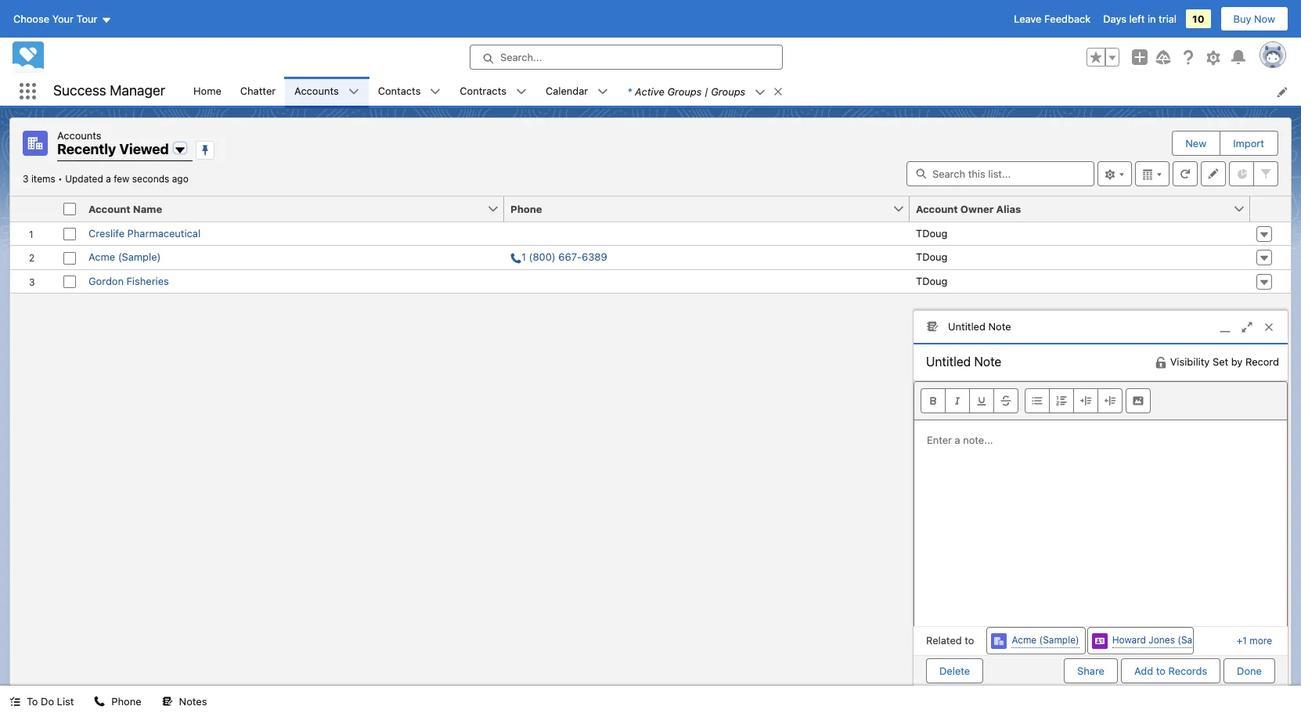 Task type: vqa. For each thing, say whether or not it's contained in the screenshot.
Cancel button
no



Task type: describe. For each thing, give the bounding box(es) containing it.
* active groups | groups
[[627, 85, 746, 97]]

acme (sample) inside untitled note dialog
[[1012, 634, 1079, 646]]

few
[[114, 173, 129, 184]]

records
[[1169, 664, 1207, 677]]

acme inside untitled note dialog
[[1012, 634, 1037, 646]]

pharmaceutical
[[127, 227, 201, 239]]

howard jones (sample)
[[1112, 634, 1218, 646]]

home link
[[184, 77, 231, 106]]

contacts
[[378, 84, 421, 97]]

owner
[[961, 202, 994, 215]]

list containing home
[[184, 77, 1301, 106]]

list
[[57, 695, 74, 708]]

done button
[[1224, 658, 1275, 683]]

recently viewed
[[57, 141, 169, 157]]

recently viewed status
[[23, 173, 65, 184]]

acme (sample) inside the recently viewed 'grid'
[[88, 251, 161, 263]]

1 groups from the left
[[667, 85, 702, 97]]

your
[[52, 13, 74, 25]]

notes button
[[152, 686, 216, 717]]

3
[[23, 173, 29, 184]]

text default image inside the "notes" button
[[162, 696, 173, 707]]

*
[[627, 85, 632, 97]]

account for account owner alias
[[916, 202, 958, 215]]

to
[[27, 695, 38, 708]]

choose your tour button
[[13, 6, 112, 31]]

buy now
[[1234, 13, 1275, 25]]

+
[[1237, 635, 1243, 646]]

tour
[[76, 13, 97, 25]]

calendar
[[546, 84, 588, 97]]

cell for gordon fisheries
[[504, 269, 910, 293]]

add to records button
[[1121, 658, 1221, 683]]

recently
[[57, 141, 116, 157]]

feedback
[[1045, 13, 1091, 25]]

in
[[1148, 13, 1156, 25]]

Compose text text field
[[915, 420, 1287, 620]]

gordon
[[88, 274, 124, 287]]

2 groups from the left
[[711, 85, 746, 97]]

6389
[[582, 251, 607, 263]]

1 horizontal spatial (sample)
[[1039, 634, 1079, 646]]

none text field inside untitled note dialog
[[914, 344, 1076, 379]]

text default image inside the calendar list item
[[598, 86, 609, 97]]

1 horizontal spatial phone button
[[504, 196, 893, 221]]

contacts list item
[[369, 77, 451, 106]]

1 (800) 667-6389
[[521, 251, 607, 263]]

gordon fisheries
[[88, 274, 169, 287]]

days left in trial
[[1103, 13, 1177, 25]]

contracts link
[[451, 77, 516, 106]]

viewed
[[119, 141, 169, 157]]

trial
[[1159, 13, 1177, 25]]

howard jones (sample) link
[[1112, 633, 1218, 648]]

record
[[1246, 355, 1279, 368]]

text default image inside contracts list item
[[516, 86, 527, 97]]

gordon fisheries link
[[88, 274, 169, 289]]

text default image inside accounts list item
[[348, 86, 359, 97]]

chatter link
[[231, 77, 285, 106]]

share
[[1077, 664, 1105, 677]]

account for account name
[[88, 202, 130, 215]]

new button
[[1173, 132, 1219, 155]]

(sample) inside "link"
[[1178, 634, 1218, 646]]

(sample) inside the recently viewed 'grid'
[[118, 251, 161, 263]]

account name button
[[82, 196, 487, 221]]

search... button
[[470, 45, 783, 70]]

buy now button
[[1220, 6, 1289, 31]]

delete status
[[926, 658, 1064, 683]]

format text element
[[921, 388, 1019, 413]]

items
[[31, 173, 55, 184]]

choose your tour
[[13, 13, 97, 25]]

related to
[[926, 634, 974, 647]]

search...
[[500, 51, 542, 63]]

visibility set by record
[[1170, 355, 1279, 368]]

alias
[[996, 202, 1021, 215]]

+ 1 more
[[1237, 635, 1272, 646]]

list item containing *
[[618, 77, 791, 106]]

leave
[[1014, 13, 1042, 25]]

done
[[1237, 664, 1262, 677]]

home
[[193, 84, 221, 97]]

to do list
[[27, 695, 74, 708]]

phone inside phone element
[[510, 202, 542, 215]]

item number image
[[10, 196, 57, 221]]

visibility
[[1170, 355, 1210, 368]]

new
[[1186, 137, 1207, 150]]

item number element
[[10, 196, 57, 222]]

1 inside 1 (800) 667-6389 link
[[521, 251, 526, 263]]

format body element
[[1025, 388, 1123, 413]]

manager
[[110, 82, 165, 99]]

calendar list item
[[536, 77, 618, 106]]

creslife pharmaceutical
[[88, 227, 201, 239]]

contacts link
[[369, 77, 430, 106]]

account name element
[[82, 196, 514, 222]]

buy
[[1234, 13, 1252, 25]]

account owner alias button
[[910, 196, 1233, 221]]

to do list button
[[0, 686, 83, 717]]

accounts list item
[[285, 77, 369, 106]]

contracts list item
[[451, 77, 536, 106]]

days
[[1103, 13, 1127, 25]]



Task type: locate. For each thing, give the bounding box(es) containing it.
1 vertical spatial tdoug
[[916, 251, 948, 263]]

2 vertical spatial tdoug
[[916, 274, 948, 287]]

by
[[1231, 355, 1243, 368]]

recently viewed grid
[[10, 196, 1291, 294]]

success manager
[[53, 82, 165, 99]]

2 tdoug from the top
[[916, 251, 948, 263]]

0 horizontal spatial account
[[88, 202, 130, 215]]

group
[[1087, 48, 1120, 67]]

acme (sample) link inside untitled note dialog
[[1012, 633, 1079, 648]]

action image
[[1250, 196, 1291, 221]]

fisheries
[[126, 274, 169, 287]]

untitled
[[948, 320, 986, 332]]

Search Recently Viewed list view. search field
[[907, 161, 1095, 186]]

phone left the "notes" button
[[111, 695, 141, 708]]

1 left "more"
[[1243, 635, 1247, 646]]

active
[[635, 85, 665, 97]]

account name
[[88, 202, 162, 215]]

(sample)
[[118, 251, 161, 263], [1039, 634, 1079, 646], [1178, 634, 1218, 646]]

calendar link
[[536, 77, 598, 106]]

text default image right list
[[94, 696, 105, 707]]

delete button
[[926, 658, 984, 683]]

0 horizontal spatial 1
[[521, 251, 526, 263]]

cell for creslife pharmaceutical
[[504, 222, 910, 245]]

1 horizontal spatial accounts
[[295, 84, 339, 97]]

(800)
[[529, 251, 556, 263]]

(sample) left contact image at bottom right
[[1039, 634, 1079, 646]]

accounts link
[[285, 77, 348, 106]]

note
[[988, 320, 1011, 332]]

acme (sample) up gordon fisheries
[[88, 251, 161, 263]]

tdoug for acme (sample)
[[916, 251, 948, 263]]

acme (sample) right account image
[[1012, 634, 1079, 646]]

list
[[184, 77, 1301, 106]]

acme (sample) link
[[88, 250, 161, 265], [1012, 633, 1079, 648]]

0 horizontal spatial acme
[[88, 251, 115, 263]]

to for add
[[1156, 664, 1166, 677]]

text default image inside to do list button
[[9, 696, 20, 707]]

1 tdoug from the top
[[916, 227, 948, 239]]

0 horizontal spatial groups
[[667, 85, 702, 97]]

ago
[[172, 173, 189, 184]]

1 horizontal spatial to
[[1156, 664, 1166, 677]]

groups left |
[[667, 85, 702, 97]]

tdoug for creslife pharmaceutical
[[916, 227, 948, 239]]

creslife pharmaceutical link
[[88, 226, 201, 241]]

2 account from the left
[[916, 202, 958, 215]]

10
[[1193, 13, 1205, 25]]

delete
[[940, 664, 970, 677]]

tdoug
[[916, 227, 948, 239], [916, 251, 948, 263], [916, 274, 948, 287]]

1 vertical spatial phone button
[[85, 686, 151, 717]]

seconds
[[132, 173, 169, 184]]

None text field
[[914, 344, 1076, 379]]

recently viewed|accounts|list view element
[[9, 117, 1292, 686]]

1 vertical spatial phone
[[111, 695, 141, 708]]

to inside button
[[1156, 664, 1166, 677]]

accounts inside accounts link
[[295, 84, 339, 97]]

left
[[1129, 13, 1145, 25]]

0 horizontal spatial accounts
[[57, 129, 101, 142]]

1 horizontal spatial acme (sample) link
[[1012, 633, 1079, 648]]

leave feedback
[[1014, 13, 1091, 25]]

0 horizontal spatial acme (sample)
[[88, 251, 161, 263]]

667-
[[559, 251, 582, 263]]

None search field
[[907, 161, 1095, 186]]

success
[[53, 82, 106, 99]]

set
[[1213, 355, 1229, 368]]

jones
[[1149, 634, 1175, 646]]

untitled note dialog
[[913, 310, 1289, 686]]

howard
[[1112, 634, 1146, 646]]

0 horizontal spatial to
[[965, 634, 974, 647]]

|
[[705, 85, 708, 97]]

chatter
[[240, 84, 276, 97]]

acme (sample) link up gordon fisheries
[[88, 250, 161, 265]]

add to records
[[1135, 664, 1207, 677]]

0 vertical spatial acme (sample)
[[88, 251, 161, 263]]

cell
[[57, 196, 82, 222], [504, 222, 910, 245], [504, 269, 910, 293]]

creslife
[[88, 227, 125, 239]]

untitled note
[[948, 320, 1011, 332]]

account image
[[992, 633, 1007, 649]]

1 horizontal spatial groups
[[711, 85, 746, 97]]

account
[[88, 202, 130, 215], [916, 202, 958, 215]]

account inside 'account name' button
[[88, 202, 130, 215]]

0 vertical spatial 1
[[521, 251, 526, 263]]

toolbar inside untitled note dialog
[[915, 382, 1287, 420]]

acme (sample) link right account image
[[1012, 633, 1079, 648]]

contact image
[[1092, 633, 1108, 649]]

2 horizontal spatial (sample)
[[1178, 634, 1218, 646]]

account up creslife at left
[[88, 202, 130, 215]]

more
[[1250, 635, 1272, 646]]

to right related at the bottom of the page
[[965, 634, 974, 647]]

text default image left the to
[[9, 696, 20, 707]]

accounts up updated
[[57, 129, 101, 142]]

phone element
[[504, 196, 919, 222]]

1 inside untitled note dialog
[[1243, 635, 1247, 646]]

(sample) up records
[[1178, 634, 1218, 646]]

groups right |
[[711, 85, 746, 97]]

updated
[[65, 173, 103, 184]]

accounts right the chatter
[[295, 84, 339, 97]]

0 horizontal spatial acme (sample) link
[[88, 250, 161, 265]]

1 vertical spatial acme
[[1012, 634, 1037, 646]]

0 vertical spatial phone button
[[504, 196, 893, 221]]

toolbar
[[915, 382, 1287, 420]]

account owner alias element
[[910, 196, 1260, 222]]

none search field inside recently viewed|accounts|list view element
[[907, 161, 1095, 186]]

1 account from the left
[[88, 202, 130, 215]]

phone up (800)
[[510, 202, 542, 215]]

acme up gordon
[[88, 251, 115, 263]]

text default image
[[348, 86, 359, 97], [516, 86, 527, 97], [9, 696, 20, 707], [94, 696, 105, 707]]

name
[[133, 202, 162, 215]]

0 horizontal spatial (sample)
[[118, 251, 161, 263]]

1 vertical spatial to
[[1156, 664, 1166, 677]]

text default image inside "contacts" list item
[[430, 86, 441, 97]]

acme right account image
[[1012, 634, 1037, 646]]

to for related
[[965, 634, 974, 647]]

related
[[926, 634, 962, 647]]

contracts
[[460, 84, 507, 97]]

now
[[1254, 13, 1275, 25]]

share button
[[1064, 658, 1118, 683]]

1 vertical spatial acme (sample) link
[[1012, 633, 1079, 648]]

0 vertical spatial acme
[[88, 251, 115, 263]]

do
[[41, 695, 54, 708]]

a
[[106, 173, 111, 184]]

list item
[[618, 77, 791, 106]]

add
[[1135, 664, 1153, 677]]

acme (sample)
[[88, 251, 161, 263], [1012, 634, 1079, 646]]

0 vertical spatial acme (sample) link
[[88, 250, 161, 265]]

text default image left the contacts link
[[348, 86, 359, 97]]

1 horizontal spatial 1
[[1243, 635, 1247, 646]]

0 horizontal spatial phone
[[111, 695, 141, 708]]

•
[[58, 173, 62, 184]]

1 vertical spatial 1
[[1243, 635, 1247, 646]]

action element
[[1250, 196, 1291, 222]]

3 tdoug from the top
[[916, 274, 948, 287]]

account left 'owner'
[[916, 202, 958, 215]]

1 horizontal spatial account
[[916, 202, 958, 215]]

tdoug for gordon fisheries
[[916, 274, 948, 287]]

1 horizontal spatial acme
[[1012, 634, 1037, 646]]

0 vertical spatial to
[[965, 634, 974, 647]]

account inside account owner alias button
[[916, 202, 958, 215]]

3 items • updated a few seconds ago
[[23, 173, 189, 184]]

1 horizontal spatial acme (sample)
[[1012, 634, 1079, 646]]

(sample) down creslife pharmaceutical link
[[118, 251, 161, 263]]

0 vertical spatial accounts
[[295, 84, 339, 97]]

1 vertical spatial accounts
[[57, 129, 101, 142]]

import button
[[1221, 132, 1277, 155]]

notes
[[179, 695, 207, 708]]

leave feedback link
[[1014, 13, 1091, 25]]

0 vertical spatial phone
[[510, 202, 542, 215]]

text default image down search...
[[516, 86, 527, 97]]

1 left (800)
[[521, 251, 526, 263]]

import
[[1233, 137, 1264, 150]]

0 vertical spatial tdoug
[[916, 227, 948, 239]]

accounts inside recently viewed|accounts|list view element
[[57, 129, 101, 142]]

1 (800) 667-6389 link
[[510, 250, 607, 265]]

1 vertical spatial acme (sample)
[[1012, 634, 1079, 646]]

groups
[[667, 85, 702, 97], [711, 85, 746, 97]]

acme inside the recently viewed 'grid'
[[88, 251, 115, 263]]

text default image
[[773, 86, 784, 97], [430, 86, 441, 97], [598, 86, 609, 97], [755, 87, 766, 98], [1155, 356, 1167, 368], [162, 696, 173, 707]]

1 horizontal spatial phone
[[510, 202, 542, 215]]

acme
[[88, 251, 115, 263], [1012, 634, 1037, 646]]

0 horizontal spatial phone button
[[85, 686, 151, 717]]

to right "add"
[[1156, 664, 1166, 677]]



